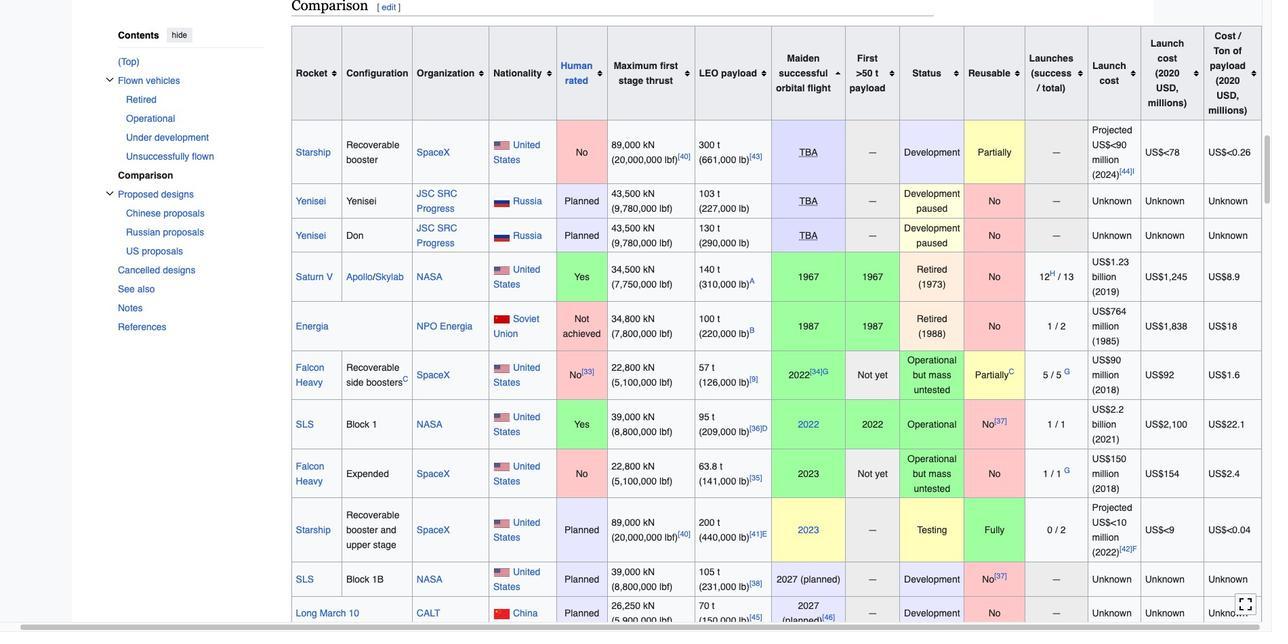Task type: describe. For each thing, give the bounding box(es) containing it.
designs for proposed designs
[[161, 189, 194, 200]]

russia link for yenisei
[[513, 196, 542, 207]]

1 tba from the top
[[799, 147, 818, 158]]

[45]
[[749, 614, 762, 623]]

million inside projected us$<10 million (2022)
[[1092, 533, 1119, 544]]

planned for 103 t (227,000 lb)
[[564, 196, 599, 207]]

states for block 1
[[493, 427, 520, 438]]

[44] link
[[1120, 167, 1132, 176]]

105 t (231,000 lb) [38]
[[699, 567, 762, 593]]

/ for 1 / 2
[[1055, 321, 1058, 332]]

(126,000 lb)
[[699, 378, 749, 389]]

spacex link for recoverable booster
[[417, 147, 450, 158]]

testing
[[917, 525, 947, 536]]

billion for us$1.23
[[1092, 272, 1116, 283]]

22,800 kn (5,100,000 lbf) for 63.8 t
[[611, 461, 673, 487]]

development paused for (227,000 lb)
[[904, 188, 960, 214]]

[
[[377, 2, 380, 12]]

26,250 kn (5,900,000 lbf)
[[611, 601, 673, 627]]

jsc src progress for yenisei
[[417, 188, 457, 214]]

1 5 from the left
[[1043, 370, 1048, 381]]

united for expended
[[513, 461, 540, 472]]

[41]
[[749, 530, 762, 540]]

(5,900,000 lbf)
[[611, 616, 673, 627]]

[33]
[[582, 368, 594, 377]]

skylab link
[[375, 272, 404, 283]]

[46] link
[[822, 614, 835, 623]]

references
[[118, 322, 166, 332]]

see also
[[118, 284, 155, 294]]

t
[[717, 139, 720, 150]]

proposed designs
[[118, 189, 194, 200]]

projected for us$<10
[[1092, 503, 1132, 514]]

jsc for yenisei
[[417, 188, 435, 199]]

39,000 kn for yes
[[611, 412, 655, 423]]

2 5 from the left
[[1056, 370, 1061, 381]]

maiden successful orbital flight
[[776, 53, 831, 93]]

(top) link
[[118, 52, 264, 71]]

leo
[[699, 68, 718, 79]]

us$ for 1,838
[[1145, 321, 1164, 332]]

planned for 130 t (290,000 lb)
[[564, 230, 599, 241]]

70 t
[[699, 601, 715, 612]]

1 1967 from the left
[[798, 272, 819, 283]]

<0.26
[[1227, 147, 1251, 158]]

us$1.23
[[1092, 257, 1129, 268]]

million for us$90 million (2018)
[[1092, 370, 1119, 381]]

npo energia
[[417, 321, 473, 332]]

starship for recoverable booster
[[296, 147, 331, 158]]

notes link
[[118, 299, 264, 318]]

src for don
[[437, 223, 457, 234]]

(5,100,000 lbf) for (141,000 lb)
[[611, 476, 673, 487]]

92
[[1164, 370, 1174, 381]]

yet for 2023
[[875, 469, 888, 480]]

2 united states from the top
[[493, 264, 540, 290]]

5 planned from the top
[[564, 609, 599, 620]]

united states for recoverable booster and upper stage
[[493, 518, 540, 544]]

united states for block 1
[[493, 412, 540, 438]]

us proposals
[[126, 246, 183, 257]]

edit
[[382, 2, 396, 12]]

]
[[398, 2, 401, 12]]

5 / 5 g
[[1043, 368, 1070, 381]]

1 horizontal spatial millions)
[[1208, 105, 1247, 116]]

united states link for recoverable booster
[[493, 139, 540, 165]]

saturn v
[[296, 272, 333, 283]]

12
[[1039, 272, 1050, 283]]

nasa for block 1
[[417, 420, 442, 430]]

untested for no
[[914, 484, 950, 494]]

launch for launch cost (2020 usd, millions)
[[1150, 38, 1184, 49]]

united states link for recoverable side boosters
[[493, 363, 540, 389]]

united states for recoverable booster
[[493, 139, 540, 165]]

2027 (planned) [46]
[[782, 601, 835, 627]]

0 horizontal spatial millions)
[[1148, 98, 1187, 108]]

flight
[[808, 83, 831, 93]]

progress for yenisei
[[417, 203, 455, 214]]

recoverable booster and upper stage
[[346, 510, 399, 551]]

us$ for 92
[[1145, 370, 1164, 381]]

2022 right 2022 link
[[862, 420, 883, 430]]

comparison
[[118, 170, 173, 181]]

us$ for <0.04
[[1208, 525, 1227, 536]]

/ for 1 / 1
[[1055, 420, 1058, 430]]

side
[[346, 378, 364, 389]]

1 energia from the left
[[296, 321, 329, 332]]

(9,780,000 lbf) for 130 t (290,000 lb)
[[611, 238, 673, 248]]

recoverable for recoverable side boosters c
[[346, 363, 399, 374]]

2027 (planned)
[[777, 575, 840, 585]]

(20,000,000 lbf) for planned
[[611, 533, 678, 544]]

200 t
[[699, 518, 720, 529]]

us$ <9
[[1145, 525, 1174, 536]]

apollo / skylab
[[346, 272, 404, 283]]

70 t (150,000 lb) [45]
[[699, 601, 762, 627]]

block for block 1
[[346, 420, 369, 430]]

1.6
[[1227, 370, 1240, 381]]

ton
[[1214, 45, 1230, 56]]

united for block 1b
[[513, 567, 540, 578]]

achieved
[[563, 329, 601, 339]]

total)
[[1042, 83, 1065, 93]]

not achieved
[[563, 314, 601, 339]]

[44] i
[[1120, 167, 1134, 176]]

43,500 kn (9,780,000 lbf) for (290,000 lb)
[[611, 223, 673, 248]]

us$764
[[1092, 306, 1126, 317]]

development
[[155, 132, 209, 143]]

1 nasa link from the top
[[417, 272, 442, 283]]

maximum
[[614, 60, 657, 71]]

flown vehicles
[[118, 75, 180, 86]]

under
[[126, 132, 152, 143]]

spacex for expended
[[417, 469, 450, 480]]

2 development from the top
[[904, 188, 960, 199]]

us$ 1,245
[[1145, 272, 1187, 283]]

2 states from the top
[[493, 279, 520, 290]]

not for 57 t (126,000 lb)
[[858, 370, 872, 381]]

(661,000 lb)
[[699, 154, 749, 165]]

2022 inside 2022 [34] g
[[789, 370, 810, 381]]

[37] link for development
[[994, 572, 1007, 582]]

3 development from the top
[[904, 223, 960, 234]]

heavy for expended
[[296, 476, 323, 487]]

notes
[[118, 303, 143, 313]]

first >50 t payload
[[850, 53, 885, 93]]

recoverable for recoverable booster
[[346, 139, 399, 150]]

united states link for block 1b
[[493, 567, 540, 593]]

2 for 0 / 2
[[1060, 525, 1066, 536]]

1 / 1 g
[[1043, 466, 1070, 480]]

43,500 kn for 130 t (290,000 lb)
[[611, 223, 655, 234]]

2 1987 from the left
[[862, 321, 883, 332]]

/ inside the launches (success / total)
[[1037, 83, 1040, 93]]

/ for apollo / skylab
[[373, 272, 375, 283]]

us$ 92
[[1145, 370, 1174, 381]]

2 energia from the left
[[440, 321, 473, 332]]

[40] for 300 t (661,000 lb)
[[678, 152, 691, 161]]

nasa link for 1
[[417, 420, 442, 430]]

100 t (220,000 lb) b
[[699, 314, 755, 339]]

no inside no [33]
[[569, 370, 582, 381]]

v
[[326, 272, 333, 283]]

march
[[320, 609, 346, 620]]

18
[[1227, 321, 1237, 332]]

no [37] for operational
[[982, 417, 1007, 430]]

1 horizontal spatial payload
[[850, 83, 885, 93]]

starship link for recoverable booster
[[296, 147, 331, 158]]

g link for no
[[1064, 466, 1070, 476]]

89,000 kn for no
[[611, 139, 655, 150]]

jsc src progress link for don
[[417, 223, 457, 248]]

us$ for <78
[[1145, 147, 1164, 158]]

successful
[[779, 68, 828, 79]]

payload inside 'cost / ton of payload (2020 usd, millions)'
[[1210, 60, 1246, 71]]

spacex for recoverable booster and upper stage
[[417, 525, 450, 536]]

united for block 1
[[513, 412, 540, 423]]

under development
[[126, 132, 209, 143]]

tba for 103 t (227,000 lb)
[[799, 196, 818, 207]]

f
[[1132, 545, 1137, 555]]

designs for cancelled designs
[[163, 265, 195, 275]]

5 development from the top
[[904, 609, 960, 620]]

43,500 kn for 103 t (227,000 lb)
[[611, 188, 655, 199]]

89,000 kn (20,000,000 lbf) [40] for 200 t (440,000 lb)
[[611, 518, 691, 544]]

not for 63.8 t (141,000 lb)
[[858, 469, 872, 480]]

operational but mass untested for partially
[[907, 355, 957, 396]]

retired link
[[126, 90, 264, 109]]

starship link for recoverable booster and upper stage
[[296, 525, 331, 536]]

flown vehicles link
[[118, 71, 264, 90]]

proposed designs link
[[118, 185, 264, 204]]

human rated link
[[561, 60, 593, 86]]

g for partially
[[1064, 368, 1070, 377]]

not yet for 2022
[[858, 370, 888, 381]]

2022 link
[[798, 420, 819, 430]]

(7,750,000 lbf)
[[611, 279, 673, 290]]

300
[[699, 139, 715, 150]]

(2021)
[[1092, 434, 1120, 445]]

union
[[493, 329, 518, 339]]

2023 link
[[798, 525, 819, 536]]

united states link for block 1
[[493, 412, 540, 438]]

[35] link
[[749, 474, 762, 483]]

planned for 200 t (440,000 lb)
[[564, 525, 599, 536]]

(2020 inside 'cost / ton of payload (2020 usd, millions)'
[[1216, 75, 1240, 86]]

39,000 kn for planned
[[611, 567, 655, 578]]

united for recoverable side boosters
[[513, 363, 540, 374]]

long march 10 link
[[296, 609, 359, 620]]

2 united from the top
[[513, 264, 540, 275]]

[43]
[[749, 152, 762, 161]]

1 1987 from the left
[[798, 321, 819, 332]]

hide
[[172, 30, 187, 40]]

us$ for <9
[[1145, 525, 1164, 536]]

39,000 kn (8,800,000 lbf) for planned
[[611, 567, 673, 593]]

stage inside recoverable booster and upper stage
[[373, 540, 396, 551]]

g inside 2022 [34] g
[[822, 368, 828, 377]]

block for block 1b
[[346, 575, 369, 585]]

expended
[[346, 469, 389, 480]]

usd, inside launch cost (2020 usd, millions)
[[1156, 83, 1179, 93]]

us proposals link
[[126, 242, 264, 261]]

(5,100,000 lbf) for (126,000 lb)
[[611, 378, 673, 389]]

calt
[[417, 609, 440, 620]]

saturn
[[296, 272, 324, 283]]

chinese proposals
[[126, 208, 205, 219]]

russia link for don
[[513, 230, 542, 241]]

spacex link for recoverable side boosters
[[417, 370, 450, 381]]

h
[[1050, 269, 1055, 279]]

2 united states link from the top
[[493, 264, 540, 290]]

not inside not achieved
[[574, 314, 589, 325]]

human
[[561, 60, 593, 71]]

1 2023 from the top
[[798, 469, 819, 480]]



Task type: vqa. For each thing, say whether or not it's contained in the screenshot.


Task type: locate. For each thing, give the bounding box(es) containing it.
2 [40] link from the top
[[678, 530, 691, 540]]

0 vertical spatial (5,100,000 lbf)
[[611, 378, 673, 389]]

43,500 kn (9,780,000 lbf) up 34,500 kn
[[611, 223, 673, 248]]

projected up us$<90
[[1092, 124, 1132, 135]]

paused for 130 t (290,000 lb)
[[916, 238, 948, 248]]

soviet union link
[[493, 314, 539, 339]]

us$ 8.9
[[1208, 272, 1240, 283]]

designs inside "link"
[[161, 189, 194, 200]]

states for recoverable side boosters
[[493, 378, 520, 389]]

1 yenisei link from the top
[[296, 196, 326, 207]]

(2020 down ton
[[1216, 75, 1240, 86]]

(planned) inside 2027 (planned) [46]
[[782, 616, 822, 627]]

0 vertical spatial 43,500 kn (9,780,000 lbf)
[[611, 188, 673, 214]]

(2018) up "us$2.2"
[[1092, 385, 1120, 396]]

(2018) down us$150
[[1092, 484, 1120, 494]]

designs up 'see also' link
[[163, 265, 195, 275]]

1 vertical spatial 89,000 kn
[[611, 518, 655, 529]]

1 vertical spatial but
[[913, 469, 926, 480]]

2 untested from the top
[[914, 484, 950, 494]]

starship link left recoverable booster
[[296, 147, 331, 158]]

(2018) for us$150 million (2018)
[[1092, 484, 1120, 494]]

million up (2022)
[[1092, 533, 1119, 544]]

43,500 kn (9,780,000 lbf) for (227,000 lb)
[[611, 188, 673, 214]]

falcon for recoverable side boosters
[[296, 363, 324, 374]]

95 t
[[699, 412, 715, 423]]

6 united from the top
[[513, 518, 540, 529]]

sls for block 1
[[296, 420, 314, 430]]

nasa link for 1b
[[417, 575, 442, 585]]

(1973)
[[918, 279, 946, 290]]

/ inside the 5 / 5 g
[[1051, 370, 1054, 381]]

1 vertical spatial sls link
[[296, 575, 314, 585]]

0 vertical spatial launch
[[1150, 38, 1184, 49]]

1 nasa from the top
[[417, 272, 442, 283]]

cost right total)
[[1099, 75, 1119, 86]]

skylab
[[375, 272, 404, 283]]

no [37] down partially c
[[982, 417, 1007, 430]]

1 horizontal spatial 1987
[[862, 321, 883, 332]]

1 vertical spatial block
[[346, 575, 369, 585]]

1 vertical spatial mass
[[929, 469, 951, 480]]

us$ 2,100
[[1145, 420, 1187, 430]]

10
[[349, 609, 359, 620]]

1 vertical spatial launch
[[1092, 60, 1126, 71]]

(9,780,000 lbf) for 103 t (227,000 lb)
[[611, 203, 673, 214]]

2 vertical spatial recoverable
[[346, 510, 399, 521]]

2 planned from the top
[[564, 230, 599, 241]]

2027 right the [38] link
[[777, 575, 798, 585]]

/ inside "12 h / 13"
[[1058, 272, 1061, 283]]

million down 'us$90'
[[1092, 370, 1119, 381]]

millions) up us$ <0.26
[[1208, 105, 1247, 116]]

partially inside partially c
[[975, 370, 1009, 381]]

2 39,000 kn from the top
[[611, 567, 655, 578]]

(success
[[1031, 68, 1072, 79]]

2 projected from the top
[[1092, 503, 1132, 514]]

operational
[[126, 113, 175, 124], [907, 355, 957, 366], [907, 420, 957, 430], [907, 454, 957, 465]]

1 (2018) from the top
[[1092, 385, 1120, 396]]

nasa for block 1b
[[417, 575, 442, 585]]

falcon heavy for expended
[[296, 461, 324, 487]]

1 / 1
[[1047, 420, 1066, 430]]

0 vertical spatial 39,000 kn
[[611, 412, 655, 423]]

starship left recoverable booster and upper stage
[[296, 525, 331, 536]]

2 falcon from the top
[[296, 461, 324, 472]]

2022 right [9]
[[789, 370, 810, 381]]

0 vertical spatial 43,500 kn
[[611, 188, 655, 199]]

yes down no [33]
[[574, 420, 590, 430]]

1 2 from the top
[[1060, 321, 1066, 332]]

spacex
[[417, 147, 450, 158], [417, 370, 450, 381], [417, 469, 450, 480], [417, 525, 450, 536]]

1 mass from the top
[[929, 370, 951, 381]]

million inside us$764 million (1985)
[[1092, 321, 1119, 332]]

but for partially
[[913, 370, 926, 381]]

launch right launches
[[1092, 60, 1126, 71]]

1 operational but mass untested from the top
[[907, 355, 957, 396]]

1 vertical spatial (8,800,000 lbf)
[[611, 582, 673, 593]]

3 united from the top
[[513, 363, 540, 374]]

4 development from the top
[[904, 575, 960, 585]]

falcon heavy link
[[296, 363, 324, 389], [296, 461, 324, 487]]

sls link for block 1
[[296, 420, 314, 430]]

x small image
[[106, 76, 114, 84]]

0 vertical spatial russia link
[[513, 196, 542, 207]]

spacex right and
[[417, 525, 450, 536]]

c left the 5 / 5 g
[[1009, 368, 1014, 377]]

spacex for recoverable side boosters
[[417, 370, 450, 381]]

1 vertical spatial billion
[[1092, 420, 1116, 430]]

heavy left side
[[296, 378, 323, 389]]

(2018)
[[1092, 385, 1120, 396], [1092, 484, 1120, 494]]

stage down and
[[373, 540, 396, 551]]

2 progress from the top
[[417, 238, 455, 248]]

1 vertical spatial projected
[[1092, 503, 1132, 514]]

spacex link right recoverable booster
[[417, 147, 450, 158]]

3 nasa link from the top
[[417, 575, 442, 585]]

0 vertical spatial but
[[913, 370, 926, 381]]

2 43,500 kn from the top
[[611, 223, 655, 234]]

g inside '1 / 1 g'
[[1064, 466, 1070, 476]]

progress
[[417, 203, 455, 214], [417, 238, 455, 248]]

yenisei link for yenisei
[[296, 196, 326, 207]]

1 vertical spatial falcon heavy
[[296, 461, 324, 487]]

7 united states from the top
[[493, 567, 540, 593]]

140 t
[[699, 264, 720, 275]]

spacex right recoverable booster
[[417, 147, 450, 158]]

us$ for 1,245
[[1145, 272, 1164, 283]]

2 yes from the top
[[574, 420, 590, 430]]

payload down ton
[[1210, 60, 1246, 71]]

untested down '(1988)'
[[914, 385, 950, 396]]

billion up (2019) at the top
[[1092, 272, 1116, 283]]

block down side
[[346, 420, 369, 430]]

spacex link right 'expended'
[[417, 469, 450, 480]]

falcon heavy link left 'expended'
[[296, 461, 324, 487]]

billion up the '(2021)'
[[1092, 420, 1116, 430]]

/ inside 'cost / ton of payload (2020 usd, millions)'
[[1238, 30, 1241, 41]]

russian
[[126, 227, 160, 238]]

1 vertical spatial falcon
[[296, 461, 324, 472]]

million inside "projected us$<90 million (2024)"
[[1092, 154, 1119, 165]]

us$ for 18
[[1208, 321, 1227, 332]]

2 starship from the top
[[296, 525, 331, 536]]

1 not yet from the top
[[858, 370, 888, 381]]

falcon heavy left side
[[296, 363, 324, 389]]

1 development paused from the top
[[904, 188, 960, 214]]

block left 1b
[[346, 575, 369, 585]]

1 [40] link from the top
[[678, 152, 691, 161]]

0 vertical spatial not
[[574, 314, 589, 325]]

heavy for recoverable side boosters
[[296, 378, 323, 389]]

booster inside recoverable booster and upper stage
[[346, 525, 378, 536]]

partially for partially
[[978, 147, 1011, 158]]

0 horizontal spatial 1987
[[798, 321, 819, 332]]

0 vertical spatial [37]
[[994, 417, 1007, 427]]

1 (8,800,000 lbf) from the top
[[611, 427, 673, 438]]

0 vertical spatial 39,000 kn (8,800,000 lbf)
[[611, 412, 673, 438]]

united states link for expended
[[493, 461, 540, 487]]

1 vertical spatial (20,000,000 lbf)
[[611, 533, 678, 544]]

3 spacex link from the top
[[417, 469, 450, 480]]

1987 left retired (1988)
[[862, 321, 883, 332]]

8.9
[[1227, 272, 1240, 283]]

2023 down 2022 link
[[798, 469, 819, 480]]

united states for recoverable side boosters
[[493, 363, 540, 389]]

1 43,500 kn from the top
[[611, 188, 655, 199]]

1 united states link from the top
[[493, 139, 540, 165]]

2 vertical spatial nasa
[[417, 575, 442, 585]]

proposals down chinese proposals link
[[163, 227, 204, 238]]

2 (5,100,000 lbf) from the top
[[611, 476, 673, 487]]

paused for 103 t (227,000 lb)
[[916, 203, 948, 214]]

2 not yet from the top
[[858, 469, 888, 480]]

[9]
[[749, 375, 758, 385]]

spacex link right boosters
[[417, 370, 450, 381]]

designs
[[161, 189, 194, 200], [163, 265, 195, 275]]

1 vertical spatial untested
[[914, 484, 950, 494]]

0 horizontal spatial 5
[[1043, 370, 1048, 381]]

1 horizontal spatial launch
[[1150, 38, 1184, 49]]

(planned) down 2027 (planned)
[[782, 616, 822, 627]]

2 operational but mass untested from the top
[[907, 454, 957, 494]]

5 states from the top
[[493, 476, 520, 487]]

(290,000 lb)
[[699, 238, 749, 248]]

[37] link down partially c
[[994, 417, 1007, 427]]

1987 up [34] link
[[798, 321, 819, 332]]

(8,800,000 lbf) for planned
[[611, 582, 673, 593]]

energia right "npo"
[[440, 321, 473, 332]]

103 t
[[699, 188, 720, 199]]

1 vertical spatial nasa
[[417, 420, 442, 430]]

0 horizontal spatial payload
[[721, 68, 757, 79]]

launch cost (2020 usd, millions)
[[1148, 38, 1187, 108]]

e
[[762, 530, 767, 540]]

1 vertical spatial 2023
[[798, 525, 819, 536]]

c link for partially
[[1009, 368, 1014, 377]]

1 vertical spatial recoverable
[[346, 363, 399, 374]]

sls link left block 1
[[296, 420, 314, 430]]

3 united states link from the top
[[493, 363, 540, 389]]

1 vertical spatial (9,780,000 lbf)
[[611, 238, 673, 248]]

0 vertical spatial cost
[[1158, 53, 1177, 64]]

g
[[822, 368, 828, 377], [1064, 368, 1070, 377], [1064, 466, 1070, 476]]

7 united from the top
[[513, 567, 540, 578]]

payload down >50 t
[[850, 83, 885, 93]]

5 united states from the top
[[493, 461, 540, 487]]

no [37] down fully
[[982, 572, 1007, 585]]

1
[[1047, 321, 1053, 332], [372, 420, 377, 430], [1047, 420, 1053, 430], [1060, 420, 1066, 430], [1043, 469, 1048, 480], [1056, 469, 1061, 480]]

operational but mass untested
[[907, 355, 957, 396], [907, 454, 957, 494]]

falcon for expended
[[296, 461, 324, 472]]

6 united states from the top
[[493, 518, 540, 544]]

0 vertical spatial (8,800,000 lbf)
[[611, 427, 673, 438]]

1967 right a
[[798, 272, 819, 283]]

0 vertical spatial [40] link
[[678, 152, 691, 161]]

cost
[[1215, 30, 1236, 41]]

falcon heavy link left side
[[296, 363, 324, 389]]

3 states from the top
[[493, 378, 520, 389]]

1 vertical spatial nasa link
[[417, 420, 442, 430]]

(2024)
[[1092, 169, 1120, 180]]

0 horizontal spatial launch
[[1092, 60, 1126, 71]]

0 vertical spatial sls
[[296, 420, 314, 430]]

0 vertical spatial (planned)
[[800, 575, 840, 585]]

22,800 kn (5,100,000 lbf) for 57 t
[[611, 363, 673, 389]]

reusable
[[968, 68, 1010, 79]]

2027 for 2027 (planned)
[[777, 575, 798, 585]]

2 sls link from the top
[[296, 575, 314, 585]]

1 vertical spatial [37]
[[994, 572, 1007, 582]]

1 vertical spatial jsc
[[417, 223, 435, 234]]

[40] left (661,000 lb)
[[678, 152, 691, 161]]

falcon heavy for recoverable side boosters
[[296, 363, 324, 389]]

89,000 kn for planned
[[611, 518, 655, 529]]

0 vertical spatial 22,800 kn (5,100,000 lbf)
[[611, 363, 673, 389]]

2022
[[789, 370, 810, 381], [798, 420, 819, 430], [862, 420, 883, 430]]

1 vertical spatial stage
[[373, 540, 396, 551]]

2 1967 from the left
[[862, 272, 883, 283]]

usd, inside 'cost / ton of payload (2020 usd, millions)'
[[1216, 90, 1239, 101]]

3 planned from the top
[[564, 525, 599, 536]]

4 spacex link from the top
[[417, 525, 450, 536]]

2022 [34] g
[[789, 368, 828, 381]]

0 vertical spatial (2018)
[[1092, 385, 1120, 396]]

1 vertical spatial [40] link
[[678, 530, 691, 540]]

2027 for 2027 (planned) [46]
[[798, 601, 819, 612]]

us$ for 8.9
[[1208, 272, 1227, 283]]

1 sls from the top
[[296, 420, 314, 430]]

china
[[513, 609, 538, 620]]

2 (9,780,000 lbf) from the top
[[611, 238, 673, 248]]

cost left ton
[[1158, 53, 1177, 64]]

yet for 2022
[[875, 370, 888, 381]]

39,000 kn (8,800,000 lbf) left 95 t
[[611, 412, 673, 438]]

united states
[[493, 139, 540, 165], [493, 264, 540, 290], [493, 363, 540, 389], [493, 412, 540, 438], [493, 461, 540, 487], [493, 518, 540, 544], [493, 567, 540, 593]]

0 vertical spatial paused
[[916, 203, 948, 214]]

39,000 kn
[[611, 412, 655, 423], [611, 567, 655, 578]]

1 jsc src progress from the top
[[417, 188, 457, 214]]

e link
[[762, 530, 767, 540]]

(top)
[[118, 56, 140, 67]]

22,800 kn for 57 t
[[611, 363, 655, 374]]

39,000 kn (8,800,000 lbf) up 26,250 kn
[[611, 567, 673, 593]]

retired for retired (1973)
[[917, 264, 947, 275]]

jsc src progress link for yenisei
[[417, 188, 457, 214]]

usd, right launch cost
[[1156, 83, 1179, 93]]

references link
[[118, 318, 264, 336]]

retired
[[126, 94, 157, 105], [917, 264, 947, 275], [917, 314, 947, 325]]

[37] down partially c
[[994, 417, 1007, 427]]

(planned) up 2027 (planned) [46]
[[800, 575, 840, 585]]

0 horizontal spatial stage
[[373, 540, 396, 551]]

spacex link for expended
[[417, 469, 450, 480]]

cost inside launch cost
[[1099, 75, 1119, 86]]

1,838
[[1164, 321, 1187, 332]]

1 united states from the top
[[493, 139, 540, 165]]

1 vertical spatial operational but mass untested
[[907, 454, 957, 494]]

0 vertical spatial development paused
[[904, 188, 960, 214]]

1 (9,780,000 lbf) from the top
[[611, 203, 673, 214]]

0 vertical spatial yes
[[574, 272, 590, 283]]

1 vertical spatial sls
[[296, 575, 314, 585]]

3 united states from the top
[[493, 363, 540, 389]]

0 vertical spatial progress
[[417, 203, 455, 214]]

operational but mass untested up testing
[[907, 454, 957, 494]]

2 2023 from the top
[[798, 525, 819, 536]]

1 russia from the top
[[513, 196, 542, 207]]

starship for recoverable booster and upper stage
[[296, 525, 331, 536]]

0 vertical spatial src
[[437, 188, 457, 199]]

2023 right e link
[[798, 525, 819, 536]]

89,000 kn (20,000,000 lbf) [40] left '200 t'
[[611, 518, 691, 544]]

5 left us$90 million (2018)
[[1056, 370, 1061, 381]]

1 vertical spatial proposals
[[163, 227, 204, 238]]

7 states from the top
[[493, 582, 520, 593]]

1 vertical spatial heavy
[[296, 476, 323, 487]]

1 vertical spatial starship link
[[296, 525, 331, 536]]

1 39,000 kn (8,800,000 lbf) from the top
[[611, 412, 673, 438]]

1 projected from the top
[[1092, 124, 1132, 135]]

billion inside us$1.23 billion (2019)
[[1092, 272, 1116, 283]]

million inside us$90 million (2018)
[[1092, 370, 1119, 381]]

russia for don
[[513, 230, 542, 241]]

russia
[[513, 196, 542, 207], [513, 230, 542, 241]]

1 vertical spatial src
[[437, 223, 457, 234]]

5 million from the top
[[1092, 533, 1119, 544]]

united for recoverable booster
[[513, 139, 540, 150]]

no [33]
[[569, 368, 594, 381]]

/
[[1238, 30, 1241, 41], [1037, 83, 1040, 93], [373, 272, 375, 283], [1058, 272, 1061, 283], [1055, 321, 1058, 332], [1051, 370, 1054, 381], [1055, 420, 1058, 430], [1051, 469, 1054, 480], [1055, 525, 1058, 536]]

2 vertical spatial not
[[858, 469, 872, 480]]

0 vertical spatial (9,780,000 lbf)
[[611, 203, 673, 214]]

nasa
[[417, 272, 442, 283], [417, 420, 442, 430], [417, 575, 442, 585]]

2 spacex link from the top
[[417, 370, 450, 381]]

0 vertical spatial mass
[[929, 370, 951, 381]]

5 united states link from the top
[[493, 461, 540, 487]]

russia for yenisei
[[513, 196, 542, 207]]

(planned) for 2027 (planned) [46]
[[782, 616, 822, 627]]

3 tba from the top
[[799, 230, 818, 241]]

stage inside maximum first stage thrust
[[619, 75, 643, 86]]

2 [37] link from the top
[[994, 572, 1007, 582]]

(2018) inside us$150 million (2018)
[[1092, 484, 1120, 494]]

[43] link
[[749, 152, 762, 161]]

x small image
[[106, 189, 114, 198]]

projected up us$<10
[[1092, 503, 1132, 514]]

1 yet from the top
[[875, 370, 888, 381]]

sls link for block 1b
[[296, 575, 314, 585]]

2 yet from the top
[[875, 469, 888, 480]]

0 vertical spatial starship link
[[296, 147, 331, 158]]

million for us$150 million (2018)
[[1092, 469, 1119, 480]]

0 vertical spatial 2027
[[777, 575, 798, 585]]

chinese proposals link
[[126, 204, 264, 223]]

planned for 105 t (231,000 lb)
[[564, 575, 599, 585]]

0 horizontal spatial c
[[403, 375, 408, 385]]

falcon left 'expended'
[[296, 461, 324, 472]]

million inside us$150 million (2018)
[[1092, 469, 1119, 480]]

0 vertical spatial not yet
[[858, 370, 888, 381]]

falcon heavy
[[296, 363, 324, 389], [296, 461, 324, 487]]

billion inside us$2.2 billion (2021)
[[1092, 420, 1116, 430]]

but down '(1988)'
[[913, 370, 926, 381]]

[40] for 200 t (440,000 lb)
[[678, 530, 691, 540]]

[40] left (440,000 lb)
[[678, 530, 691, 540]]

fullscreen image
[[1239, 599, 1252, 612]]

2 falcon heavy link from the top
[[296, 461, 324, 487]]

1 vertical spatial development paused
[[904, 223, 960, 248]]

2 right 0 on the right bottom
[[1060, 525, 1066, 536]]

1 vertical spatial 89,000 kn (20,000,000 lbf) [40]
[[611, 518, 691, 544]]

[37] for development
[[994, 572, 1007, 582]]

see
[[118, 284, 135, 294]]

million for us$764 million (1985)
[[1092, 321, 1119, 332]]

5 down 1 / 2
[[1043, 370, 1048, 381]]

hide button
[[166, 28, 193, 43]]

proposals for chinese proposals
[[163, 208, 205, 219]]

proposals down russian proposals
[[142, 246, 183, 257]]

starship left recoverable booster
[[296, 147, 331, 158]]

spacex right 'expended'
[[417, 469, 450, 480]]

(8,800,000 lbf) for yes
[[611, 427, 673, 438]]

2.4
[[1227, 469, 1240, 480]]

2 paused from the top
[[916, 238, 948, 248]]

projected us$<90 million (2024)
[[1092, 124, 1132, 180]]

2 [37] from the top
[[994, 572, 1007, 582]]

jsc src progress for don
[[417, 223, 457, 248]]

1 vertical spatial 43,500 kn (9,780,000 lbf)
[[611, 223, 673, 248]]

untested up testing
[[914, 484, 950, 494]]

million up (1985)
[[1092, 321, 1119, 332]]

2 recoverable from the top
[[346, 363, 399, 374]]

1 vertical spatial tba
[[799, 196, 818, 207]]

retired for retired
[[126, 94, 157, 105]]

yes
[[574, 272, 590, 283], [574, 420, 590, 430]]

mass down '(1988)'
[[929, 370, 951, 381]]

mass up testing
[[929, 469, 951, 480]]

falcon heavy link for recoverable side boosters
[[296, 363, 324, 389]]

[40] link left (440,000 lb)
[[678, 530, 691, 540]]

2 jsc src progress link from the top
[[417, 223, 457, 248]]

retired up '(1988)'
[[917, 314, 947, 325]]

recoverable inside recoverable side boosters c
[[346, 363, 399, 374]]

[37] down fully
[[994, 572, 1007, 582]]

2022 right the 'd'
[[798, 420, 819, 430]]

1 horizontal spatial c link
[[1009, 368, 1014, 377]]

1 vertical spatial 43,500 kn
[[611, 223, 655, 234]]

0 vertical spatial designs
[[161, 189, 194, 200]]

2 (8,800,000 lbf) from the top
[[611, 582, 673, 593]]

launch left ton
[[1150, 38, 1184, 49]]

1 paused from the top
[[916, 203, 948, 214]]

<0.04
[[1227, 525, 1251, 536]]

2 vertical spatial tba
[[799, 230, 818, 241]]

0 vertical spatial 89,000 kn (20,000,000 lbf) [40]
[[611, 139, 691, 165]]

/ inside '1 / 1 g'
[[1051, 469, 1054, 480]]

2 booster from the top
[[346, 525, 378, 536]]

fully
[[985, 525, 1005, 536]]

1 / 2
[[1047, 321, 1066, 332]]

0 horizontal spatial c link
[[403, 375, 408, 385]]

launch inside launch cost (2020 usd, millions)
[[1150, 38, 1184, 49]]

us$ for <0.26
[[1208, 147, 1227, 158]]

0 vertical spatial heavy
[[296, 378, 323, 389]]

[9] link
[[749, 375, 758, 385]]

booster for recoverable booster and upper stage
[[346, 525, 378, 536]]

1 vertical spatial [40]
[[678, 530, 691, 540]]

0 vertical spatial block
[[346, 420, 369, 430]]

2 heavy from the top
[[296, 476, 323, 487]]

yes up not achieved
[[574, 272, 590, 283]]

1 vertical spatial paused
[[916, 238, 948, 248]]

launches
[[1029, 53, 1073, 64]]

1 vertical spatial progress
[[417, 238, 455, 248]]

booster inside recoverable booster
[[346, 154, 378, 165]]

0 vertical spatial jsc src progress link
[[417, 188, 457, 214]]

(2020 right launch cost
[[1155, 68, 1179, 79]]

1 booster from the top
[[346, 154, 378, 165]]

—
[[868, 147, 877, 158], [1052, 147, 1061, 158], [868, 196, 877, 207], [1052, 196, 1061, 207], [868, 230, 877, 241], [1052, 230, 1061, 241], [868, 525, 877, 536], [868, 575, 877, 585], [1052, 575, 1061, 585], [868, 609, 877, 620], [1052, 609, 1061, 620]]

c link right side
[[403, 375, 408, 385]]

jsc for don
[[417, 223, 435, 234]]

c link left the 5 / 5 g
[[1009, 368, 1014, 377]]

1 vertical spatial 2
[[1060, 525, 1066, 536]]

sls left block 1
[[296, 420, 314, 430]]

payload right "leo"
[[721, 68, 757, 79]]

sls link up long
[[296, 575, 314, 585]]

c inside recoverable side boosters c
[[403, 375, 408, 385]]

million down us$150
[[1092, 469, 1119, 480]]

2 starship link from the top
[[296, 525, 331, 536]]

1 vertical spatial falcon heavy link
[[296, 461, 324, 487]]

2 billion from the top
[[1092, 420, 1116, 430]]

1 vertical spatial designs
[[163, 265, 195, 275]]

us$150 million (2018)
[[1092, 454, 1126, 494]]

a link
[[749, 277, 755, 286]]

apollo link
[[346, 272, 373, 283]]

0 vertical spatial falcon heavy
[[296, 363, 324, 389]]

c right side
[[403, 375, 408, 385]]

89,000 kn (20,000,000 lbf) [40] left 300
[[611, 139, 691, 165]]

0 vertical spatial 89,000 kn
[[611, 139, 655, 150]]

63.8 t (141,000 lb) [35]
[[699, 461, 762, 487]]

7 united states link from the top
[[493, 567, 540, 593]]

1 development from the top
[[904, 147, 960, 158]]

1 43,500 kn (9,780,000 lbf) from the top
[[611, 188, 673, 214]]

don
[[346, 230, 364, 241]]

(231,000 lb)
[[699, 582, 749, 593]]

untested
[[914, 385, 950, 396], [914, 484, 950, 494]]

i
[[1132, 167, 1134, 176]]

spacex link right and
[[417, 525, 450, 536]]

sls up long
[[296, 575, 314, 585]]

1 but from the top
[[913, 370, 926, 381]]

1 heavy from the top
[[296, 378, 323, 389]]

0 horizontal spatial usd,
[[1156, 83, 1179, 93]]

projected
[[1092, 124, 1132, 135], [1092, 503, 1132, 514]]

states for block 1b
[[493, 582, 520, 593]]

1 jsc from the top
[[417, 188, 435, 199]]

2027 down 2027 (planned)
[[798, 601, 819, 612]]

mass for partially
[[929, 370, 951, 381]]

million up (2024)
[[1092, 154, 1119, 165]]

progress for don
[[417, 238, 455, 248]]

2 (20,000,000 lbf) from the top
[[611, 533, 678, 544]]

united states for block 1b
[[493, 567, 540, 593]]

us$ for 1.6
[[1208, 370, 1227, 381]]

0 vertical spatial jsc src progress
[[417, 188, 457, 214]]

2 no [37] from the top
[[982, 572, 1007, 585]]

us$ <0.26
[[1208, 147, 1251, 158]]

1 vertical spatial 39,000 kn (8,800,000 lbf)
[[611, 567, 673, 593]]

105 t
[[699, 567, 720, 578]]

sls link
[[296, 420, 314, 430], [296, 575, 314, 585]]

0 vertical spatial stage
[[619, 75, 643, 86]]

0 vertical spatial [40]
[[678, 152, 691, 161]]

[46]
[[822, 614, 835, 623]]

12 h / 13
[[1039, 269, 1074, 283]]

g link for partially
[[1064, 368, 1070, 377]]

2 jsc src progress from the top
[[417, 223, 457, 248]]

millions) up the <78
[[1148, 98, 1187, 108]]

2 tba from the top
[[799, 196, 818, 207]]

src
[[437, 188, 457, 199], [437, 223, 457, 234]]

(2020 inside launch cost (2020 usd, millions)
[[1155, 68, 1179, 79]]

cost inside launch cost (2020 usd, millions)
[[1158, 53, 1177, 64]]

(2018) inside us$90 million (2018)
[[1092, 385, 1120, 396]]

h link
[[1050, 269, 1055, 279]]

[37] link down fully
[[994, 572, 1007, 582]]

0 horizontal spatial energia
[[296, 321, 329, 332]]

spacex right boosters
[[417, 370, 450, 381]]

energia down saturn v link
[[296, 321, 329, 332]]

0 vertical spatial 22,800 kn
[[611, 363, 655, 374]]

[40] link left (661,000 lb)
[[678, 152, 691, 161]]

1 horizontal spatial c
[[1009, 368, 1014, 377]]

0 vertical spatial nasa link
[[417, 272, 442, 283]]

1 united from the top
[[513, 139, 540, 150]]

1 vertical spatial russia link
[[513, 230, 542, 241]]

starship link left recoverable booster and upper stage
[[296, 525, 331, 536]]

united for recoverable booster and upper stage
[[513, 518, 540, 529]]

spacex link for recoverable booster and upper stage
[[417, 525, 450, 536]]

1 falcon from the top
[[296, 363, 324, 374]]

us$90 million (2018)
[[1092, 355, 1121, 396]]

1 sls link from the top
[[296, 420, 314, 430]]

g inside the 5 / 5 g
[[1064, 368, 1070, 377]]

but up testing
[[913, 469, 926, 480]]

[40] link for 200 t (440,000 lb)
[[678, 530, 691, 540]]

us$ 2.4
[[1208, 469, 1240, 480]]

1967 left retired (1973)
[[862, 272, 883, 283]]

us$
[[1145, 147, 1164, 158], [1208, 147, 1227, 158], [1145, 272, 1164, 283], [1208, 272, 1227, 283], [1145, 321, 1164, 332], [1208, 321, 1227, 332], [1145, 370, 1164, 381], [1208, 370, 1227, 381], [1145, 420, 1164, 430], [1208, 420, 1227, 430], [1145, 469, 1164, 480], [1208, 469, 1227, 480], [1145, 525, 1164, 536], [1208, 525, 1227, 536]]

(20,000,000 lbf) for no
[[611, 154, 678, 165]]

2 russia from the top
[[513, 230, 542, 241]]

us$<10
[[1092, 518, 1127, 529]]

2 mass from the top
[[929, 469, 951, 480]]

designs up chinese proposals in the left top of the page
[[161, 189, 194, 200]]

0 vertical spatial booster
[[346, 154, 378, 165]]

operational but mass untested down '(1988)'
[[907, 355, 957, 396]]

states for expended
[[493, 476, 520, 487]]

operational link
[[126, 109, 264, 128]]

1 untested from the top
[[914, 385, 950, 396]]

not yet for 2023
[[858, 469, 888, 480]]

calt link
[[417, 609, 440, 620]]

2 (2018) from the top
[[1092, 484, 1120, 494]]

proposals down proposed designs "link"
[[163, 208, 205, 219]]

c inside partially c
[[1009, 368, 1014, 377]]

1 progress from the top
[[417, 203, 455, 214]]

2027 inside 2027 (planned) [46]
[[798, 601, 819, 612]]

apollo
[[346, 272, 373, 283]]

1 vertical spatial (5,100,000 lbf)
[[611, 476, 673, 487]]

launch cost
[[1092, 60, 1126, 86]]

4 states from the top
[[493, 427, 520, 438]]

[40] link for 300 t (661,000 lb)
[[678, 152, 691, 161]]

leo payload
[[699, 68, 757, 79]]

us$ for 2,100
[[1145, 420, 1164, 430]]

3 recoverable from the top
[[346, 510, 399, 521]]



